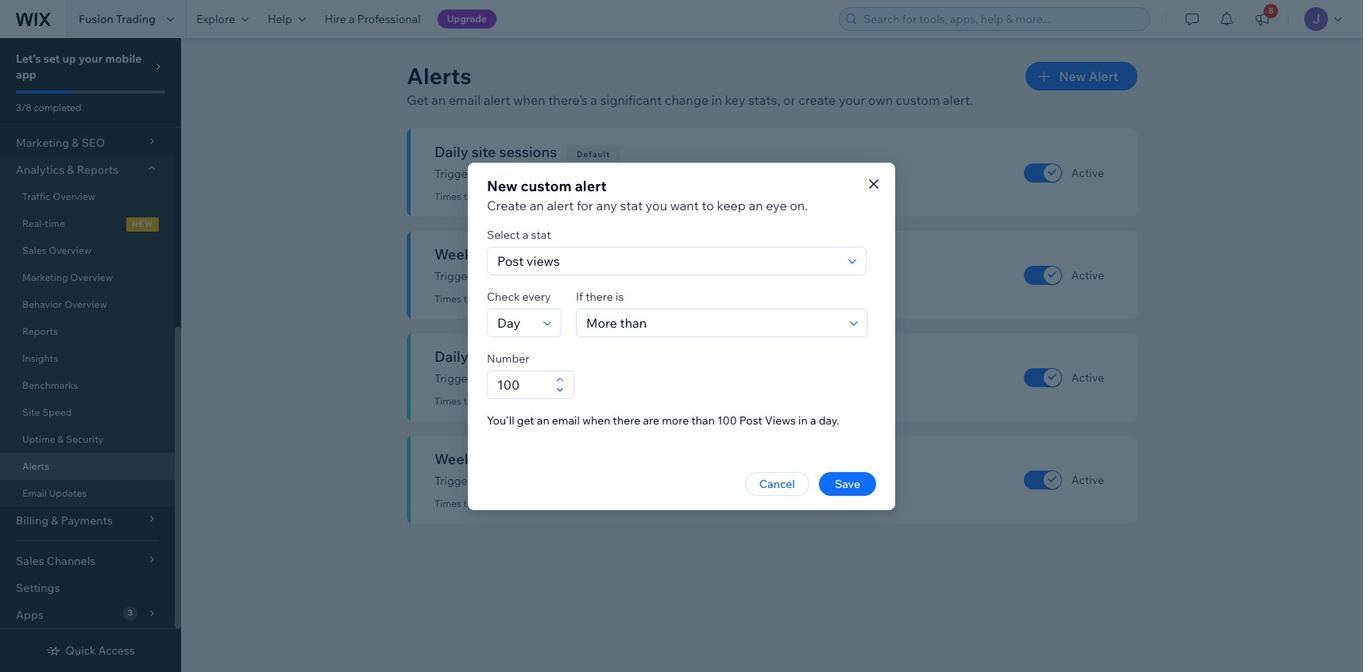 Task type: vqa. For each thing, say whether or not it's contained in the screenshot.
the bottom Services
no



Task type: describe. For each thing, give the bounding box(es) containing it.
than
[[692, 413, 715, 428]]

0 vertical spatial sales.
[[639, 372, 668, 386]]

mobile
[[105, 52, 142, 66]]

change for daily total sales
[[533, 372, 572, 386]]

sessions. for weekly site sessions
[[646, 269, 693, 284]]

daily site sessions
[[435, 143, 557, 161]]

marketing overview link
[[0, 265, 175, 292]]

email updates link
[[0, 481, 175, 508]]

fusion
[[79, 12, 113, 26]]

1 weekly from the top
[[586, 269, 622, 284]]

100
[[717, 413, 737, 428]]

an right the create
[[530, 197, 544, 213]]

default for weekly site sessions
[[593, 252, 626, 262]]

a right select on the left of page
[[523, 228, 529, 242]]

trading
[[116, 12, 156, 26]]

eye
[[766, 197, 787, 213]]

daily for daily site sessions
[[435, 143, 468, 161]]

behavior overview link
[[0, 292, 175, 319]]

any
[[596, 197, 617, 213]]

stat inside new custom alert create an alert for any stat you want to keep an eye on.
[[620, 197, 643, 213]]

times triggered: never triggered for daily site sessions
[[435, 191, 579, 203]]

hire a professional
[[325, 12, 421, 26]]

sidebar element
[[0, 0, 181, 673]]

your inside alerts get an email alert when there's a significant change in key stats, or create your own custom alert.
[[839, 92, 865, 108]]

marketing
[[22, 272, 68, 284]]

trigger: for weekly site sessions
[[435, 269, 475, 284]]

0 vertical spatial there
[[586, 290, 613, 304]]

active for weekly site sessions
[[1072, 268, 1104, 282]]

site
[[22, 407, 40, 419]]

when inside alerts get an email alert when there's a significant change in key stats, or create your own custom alert.
[[513, 92, 545, 108]]

email for you'll
[[552, 413, 580, 428]]

want
[[670, 197, 699, 213]]

if
[[576, 290, 583, 304]]

help
[[268, 12, 292, 26]]

an inside alerts get an email alert when there's a significant change in key stats, or create your own custom alert.
[[431, 92, 446, 108]]

total down check every field
[[472, 348, 503, 366]]

daily for sales
[[586, 372, 611, 386]]

alerts link
[[0, 454, 175, 481]]

time
[[45, 218, 65, 230]]

Check every field
[[493, 309, 539, 336]]

create
[[487, 197, 527, 213]]

if there is
[[576, 290, 624, 304]]

email for alerts
[[449, 92, 481, 108]]

analytics & reports button
[[0, 156, 175, 184]]

times for weekly site sessions
[[435, 293, 461, 305]]

new custom alert create an alert for any stat you want to keep an eye on.
[[487, 177, 808, 213]]

0 horizontal spatial stat
[[531, 228, 551, 242]]

upgrade button
[[437, 10, 496, 29]]

an right get
[[537, 413, 549, 428]]

change for weekly site sessions
[[533, 269, 572, 284]]

site speed
[[22, 407, 72, 419]]

change inside alerts get an email alert when there's a significant change in key stats, or create your own custom alert.
[[665, 92, 709, 108]]

significant for weekly site sessions
[[477, 269, 531, 284]]

new
[[132, 219, 153, 230]]

triggered for daily site sessions
[[537, 191, 579, 203]]

select
[[487, 228, 520, 242]]

weekly total sales trigger: significant change in weekly total sales.
[[435, 450, 680, 489]]

sales
[[22, 245, 47, 257]]

help button
[[258, 0, 315, 38]]

a inside alerts get an email alert when there's a significant change in key stats, or create your own custom alert.
[[591, 92, 597, 108]]

behavior
[[22, 299, 62, 311]]

a left day.
[[810, 413, 816, 428]]

on.
[[790, 197, 808, 213]]

never for weekly site sessions
[[510, 293, 535, 305]]

insights
[[22, 353, 58, 365]]

significant inside weekly total sales trigger: significant change in weekly total sales.
[[477, 474, 531, 489]]

1 vertical spatial there
[[613, 413, 641, 428]]

you'll get an email when there are more than 100 post views in a day.
[[487, 413, 839, 428]]

weekly site sessions
[[435, 245, 573, 264]]

get
[[407, 92, 429, 108]]

If there is field
[[582, 309, 845, 336]]

alert inside alerts get an email alert when there's a significant change in key stats, or create your own custom alert.
[[484, 92, 511, 108]]

never for daily site sessions
[[510, 191, 535, 203]]

4 never from the top
[[510, 498, 535, 510]]

uptime & security link
[[0, 427, 175, 454]]

weekly inside weekly total sales trigger: significant change in weekly total sales.
[[586, 474, 622, 489]]

active for daily site sessions
[[1072, 166, 1104, 180]]

check
[[487, 290, 520, 304]]

a inside the 'hire a professional' link
[[349, 12, 355, 26]]

let's set up your mobile app
[[16, 52, 142, 82]]

2 horizontal spatial alert
[[575, 177, 607, 195]]

Select a stat field
[[493, 247, 844, 274]]

hire a professional link
[[315, 0, 430, 38]]

sessions for daily site sessions
[[499, 143, 557, 161]]

cancel button
[[745, 472, 810, 496]]

get
[[517, 413, 534, 428]]

sales for weekly
[[521, 450, 556, 469]]

trigger: significant change in daily site sessions.
[[435, 167, 681, 181]]

& for analytics
[[67, 163, 74, 177]]

8
[[1269, 6, 1274, 16]]

triggered: for weekly site sessions
[[464, 293, 508, 305]]

1 horizontal spatial alert
[[547, 197, 574, 213]]

3/8 completed
[[16, 102, 81, 114]]

benchmarks
[[22, 380, 78, 392]]

overview for behavior overview
[[64, 299, 107, 311]]

more
[[662, 413, 689, 428]]

1 horizontal spatial when
[[582, 413, 610, 428]]

overview for traffic overview
[[53, 191, 96, 203]]

behavior overview
[[22, 299, 107, 311]]

your inside let's set up your mobile app
[[79, 52, 103, 66]]

alert
[[1089, 68, 1119, 84]]

daily total sales
[[435, 348, 540, 366]]

there's
[[548, 92, 588, 108]]

times triggered: never triggered for daily total sales
[[435, 396, 579, 408]]

save
[[835, 477, 860, 491]]

8 button
[[1245, 0, 1280, 38]]

analytics
[[16, 163, 64, 177]]

views
[[765, 413, 796, 428]]

up
[[62, 52, 76, 66]]

select a stat
[[487, 228, 551, 242]]

to
[[702, 197, 714, 213]]

site speed link
[[0, 400, 175, 427]]

access
[[98, 644, 135, 659]]

new alert button
[[1026, 62, 1138, 91]]

settings
[[16, 582, 60, 596]]

traffic
[[22, 191, 51, 203]]

reports link
[[0, 319, 175, 346]]

in inside weekly total sales trigger: significant change in weekly total sales.
[[574, 474, 584, 489]]



Task type: locate. For each thing, give the bounding box(es) containing it.
daily
[[435, 143, 468, 161], [435, 348, 468, 366]]

3 triggered: from the top
[[464, 396, 508, 408]]

times
[[435, 191, 461, 203], [435, 293, 461, 305], [435, 396, 461, 408], [435, 498, 461, 510]]

total up you'll get an email when there are more than 100 post views in a day.
[[613, 372, 637, 386]]

1 vertical spatial sales
[[521, 450, 556, 469]]

daily
[[586, 167, 611, 181], [586, 372, 611, 386]]

4 times from the top
[[435, 498, 461, 510]]

overview
[[53, 191, 96, 203], [49, 245, 91, 257], [70, 272, 113, 284], [64, 299, 107, 311]]

2 never from the top
[[510, 293, 535, 305]]

2 vertical spatial alert
[[547, 197, 574, 213]]

1 vertical spatial alerts
[[22, 461, 49, 473]]

0 horizontal spatial email
[[449, 92, 481, 108]]

0 horizontal spatial when
[[513, 92, 545, 108]]

1 vertical spatial sessions.
[[646, 269, 693, 284]]

you
[[646, 197, 667, 213]]

keep
[[717, 197, 746, 213]]

stat right select on the left of page
[[531, 228, 551, 242]]

1 vertical spatial weekly
[[586, 474, 622, 489]]

post
[[739, 413, 763, 428]]

1 triggered: from the top
[[464, 191, 508, 203]]

quick
[[65, 644, 96, 659]]

0 vertical spatial stat
[[620, 197, 643, 213]]

0 horizontal spatial custom
[[521, 177, 572, 195]]

your left own
[[839, 92, 865, 108]]

new for custom
[[487, 177, 518, 195]]

new alert
[[1059, 68, 1119, 84]]

create
[[799, 92, 836, 108]]

upgrade
[[447, 13, 487, 25]]

0 vertical spatial email
[[449, 92, 481, 108]]

1 vertical spatial new
[[487, 177, 518, 195]]

1 never from the top
[[510, 191, 535, 203]]

benchmarks link
[[0, 373, 175, 400]]

1 horizontal spatial custom
[[896, 92, 940, 108]]

a
[[349, 12, 355, 26], [591, 92, 597, 108], [523, 228, 529, 242], [810, 413, 816, 428]]

new
[[1059, 68, 1086, 84], [487, 177, 518, 195]]

0 vertical spatial daily
[[435, 143, 468, 161]]

& for uptime
[[57, 434, 64, 446]]

1 horizontal spatial email
[[552, 413, 580, 428]]

or
[[783, 92, 796, 108]]

speed
[[42, 407, 72, 419]]

let's
[[16, 52, 41, 66]]

set
[[43, 52, 60, 66]]

2 daily from the top
[[586, 372, 611, 386]]

4 triggered: from the top
[[464, 498, 508, 510]]

4 triggered from the top
[[537, 498, 579, 510]]

1 horizontal spatial reports
[[77, 163, 119, 177]]

triggered:
[[464, 191, 508, 203], [464, 293, 508, 305], [464, 396, 508, 408], [464, 498, 508, 510]]

new left alert
[[1059, 68, 1086, 84]]

total down "are"
[[625, 474, 648, 489]]

1 vertical spatial daily
[[435, 348, 468, 366]]

active
[[1072, 166, 1104, 180], [1072, 268, 1104, 282], [1072, 371, 1104, 385], [1072, 473, 1104, 487]]

alerts for alerts
[[22, 461, 49, 473]]

2 active from the top
[[1072, 268, 1104, 282]]

significant down number
[[477, 372, 531, 386]]

& inside uptime & security "link"
[[57, 434, 64, 446]]

weekly
[[586, 269, 622, 284], [586, 474, 622, 489]]

3 times triggered: never triggered from the top
[[435, 396, 579, 408]]

completed
[[34, 102, 81, 114]]

hire
[[325, 12, 346, 26]]

4 times triggered: never triggered from the top
[[435, 498, 579, 510]]

never down weekly total sales trigger: significant change in weekly total sales.
[[510, 498, 535, 510]]

active for daily total sales
[[1072, 371, 1104, 385]]

stats,
[[748, 92, 780, 108]]

real-time
[[22, 218, 65, 230]]

when left "are"
[[582, 413, 610, 428]]

1 triggered from the top
[[537, 191, 579, 203]]

fusion trading
[[79, 12, 156, 26]]

alerts up email
[[22, 461, 49, 473]]

4 active from the top
[[1072, 473, 1104, 487]]

your right up
[[79, 52, 103, 66]]

times triggered: never triggered up select on the left of page
[[435, 191, 579, 203]]

trigger: significant change in weekly site sessions.
[[435, 269, 693, 284]]

email right the get
[[449, 92, 481, 108]]

times triggered: never triggered up 'you'll'
[[435, 396, 579, 408]]

security
[[66, 434, 104, 446]]

significant down 'daily site sessions'
[[477, 167, 531, 181]]

& inside "analytics & reports" popup button
[[67, 163, 74, 177]]

times triggered: never triggered down weekly total sales trigger: significant change in weekly total sales.
[[435, 498, 579, 510]]

settings link
[[0, 575, 175, 602]]

alerts up the get
[[407, 62, 472, 90]]

0 vertical spatial sessions.
[[634, 167, 681, 181]]

own
[[868, 92, 893, 108]]

save button
[[819, 472, 876, 496]]

1 times from the top
[[435, 191, 461, 203]]

1 vertical spatial weekly
[[435, 450, 484, 469]]

there right if
[[586, 290, 613, 304]]

professional
[[357, 12, 421, 26]]

1 vertical spatial daily
[[586, 372, 611, 386]]

triggered: down weekly total sales trigger: significant change in weekly total sales.
[[464, 498, 508, 510]]

overview down analytics & reports
[[53, 191, 96, 203]]

0 vertical spatial &
[[67, 163, 74, 177]]

alert up for
[[575, 177, 607, 195]]

trigger: inside weekly total sales trigger: significant change in weekly total sales.
[[435, 474, 475, 489]]

1 daily from the top
[[586, 167, 611, 181]]

overview down marketing overview link at the left top of the page
[[64, 299, 107, 311]]

marketing overview
[[22, 272, 113, 284]]

overview for marketing overview
[[70, 272, 113, 284]]

1 active from the top
[[1072, 166, 1104, 180]]

custom inside new custom alert create an alert for any stat you want to keep an eye on.
[[521, 177, 572, 195]]

daily for daily total sales
[[435, 348, 468, 366]]

sessions for weekly site sessions
[[515, 245, 573, 264]]

0 horizontal spatial alerts
[[22, 461, 49, 473]]

sessions. up you
[[634, 167, 681, 181]]

times for daily site sessions
[[435, 191, 461, 203]]

significant right there's
[[600, 92, 662, 108]]

sales up number text box at bottom left
[[506, 348, 540, 366]]

0 vertical spatial reports
[[77, 163, 119, 177]]

daily right number text box at bottom left
[[586, 372, 611, 386]]

1 daily from the top
[[435, 143, 468, 161]]

triggered: for daily site sessions
[[464, 191, 508, 203]]

triggered down trigger: significant change in daily site sessions. on the left
[[537, 191, 579, 203]]

1 horizontal spatial your
[[839, 92, 865, 108]]

sales overview link
[[0, 238, 175, 265]]

times for daily total sales
[[435, 396, 461, 408]]

trigger: for daily total sales
[[435, 372, 475, 386]]

1 vertical spatial sessions
[[515, 245, 573, 264]]

sessions up trigger: significant change in daily site sessions. on the left
[[499, 143, 557, 161]]

overview for sales overview
[[49, 245, 91, 257]]

uptime & security
[[22, 434, 104, 446]]

uptime
[[22, 434, 55, 446]]

1 weekly from the top
[[435, 245, 484, 264]]

1 vertical spatial stat
[[531, 228, 551, 242]]

new inside button
[[1059, 68, 1086, 84]]

overview down sales overview link
[[70, 272, 113, 284]]

traffic overview link
[[0, 184, 175, 211]]

0 horizontal spatial your
[[79, 52, 103, 66]]

triggered for daily total sales
[[537, 396, 579, 408]]

0 horizontal spatial new
[[487, 177, 518, 195]]

overview inside behavior overview link
[[64, 299, 107, 311]]

1 times triggered: never triggered from the top
[[435, 191, 579, 203]]

when left there's
[[513, 92, 545, 108]]

alert up 'daily site sessions'
[[484, 92, 511, 108]]

alerts get an email alert when there's a significant change in key stats, or create your own custom alert.
[[407, 62, 973, 108]]

significant down 'you'll'
[[477, 474, 531, 489]]

reports inside popup button
[[77, 163, 119, 177]]

total down 'you'll'
[[487, 450, 518, 469]]

1 trigger: from the top
[[435, 167, 475, 181]]

1 horizontal spatial &
[[67, 163, 74, 177]]

3 active from the top
[[1072, 371, 1104, 385]]

significant inside alerts get an email alert when there's a significant change in key stats, or create your own custom alert.
[[600, 92, 662, 108]]

sales inside weekly total sales trigger: significant change in weekly total sales.
[[521, 450, 556, 469]]

0 vertical spatial daily
[[586, 167, 611, 181]]

new inside new custom alert create an alert for any stat you want to keep an eye on.
[[487, 177, 518, 195]]

2 times from the top
[[435, 293, 461, 305]]

significant up check
[[477, 269, 531, 284]]

0 horizontal spatial reports
[[22, 326, 58, 338]]

new for alert
[[1059, 68, 1086, 84]]

significant
[[600, 92, 662, 108], [477, 167, 531, 181], [477, 269, 531, 284], [477, 372, 531, 386], [477, 474, 531, 489]]

reports up traffic overview "link"
[[77, 163, 119, 177]]

sales. inside weekly total sales trigger: significant change in weekly total sales.
[[651, 474, 680, 489]]

stat right the any
[[620, 197, 643, 213]]

2 trigger: from the top
[[435, 269, 475, 284]]

key
[[725, 92, 745, 108]]

significant for daily site sessions
[[477, 167, 531, 181]]

reports up insights
[[22, 326, 58, 338]]

0 horizontal spatial alert
[[484, 92, 511, 108]]

triggered: up select on the left of page
[[464, 191, 508, 203]]

0 vertical spatial your
[[79, 52, 103, 66]]

quick access button
[[46, 644, 135, 659]]

change up every
[[533, 269, 572, 284]]

never for daily total sales
[[510, 396, 535, 408]]

updates
[[49, 488, 87, 500]]

when
[[513, 92, 545, 108], [582, 413, 610, 428]]

overview inside traffic overview "link"
[[53, 191, 96, 203]]

1 vertical spatial default
[[593, 252, 626, 262]]

is
[[616, 290, 624, 304]]

0 vertical spatial sales
[[506, 348, 540, 366]]

3 trigger: from the top
[[435, 372, 475, 386]]

sales. down you'll get an email when there are more than 100 post views in a day.
[[651, 474, 680, 489]]

there
[[586, 290, 613, 304], [613, 413, 641, 428]]

triggered down 'trigger: significant change in weekly site sessions.'
[[537, 293, 579, 305]]

3 triggered from the top
[[537, 396, 579, 408]]

sessions. up if there is field
[[646, 269, 693, 284]]

1 vertical spatial custom
[[521, 177, 572, 195]]

daily up the any
[[586, 167, 611, 181]]

every
[[522, 290, 551, 304]]

default for daily site sessions
[[577, 149, 610, 160]]

triggered for weekly site sessions
[[537, 293, 579, 305]]

site
[[472, 143, 496, 161], [613, 167, 632, 181], [487, 245, 512, 264], [625, 269, 643, 284]]

& up 'traffic overview'
[[67, 163, 74, 177]]

weekly
[[435, 245, 484, 264], [435, 450, 484, 469]]

0 vertical spatial new
[[1059, 68, 1086, 84]]

app
[[16, 68, 36, 82]]

0 vertical spatial weekly
[[435, 245, 484, 264]]

insights link
[[0, 346, 175, 373]]

default
[[577, 149, 610, 160], [593, 252, 626, 262]]

triggered
[[537, 191, 579, 203], [537, 293, 579, 305], [537, 396, 579, 408], [537, 498, 579, 510]]

2 triggered from the top
[[537, 293, 579, 305]]

4 trigger: from the top
[[435, 474, 475, 489]]

never up check every field
[[510, 293, 535, 305]]

triggered down trigger: significant change in daily total sales.
[[537, 396, 579, 408]]

weekly inside weekly total sales trigger: significant change in weekly total sales.
[[435, 450, 484, 469]]

real-
[[22, 218, 45, 230]]

3 times from the top
[[435, 396, 461, 408]]

email inside alerts get an email alert when there's a significant change in key stats, or create your own custom alert.
[[449, 92, 481, 108]]

default up if there is
[[593, 252, 626, 262]]

alert left for
[[547, 197, 574, 213]]

change down get
[[533, 474, 572, 489]]

triggered: up check every field
[[464, 293, 508, 305]]

0 vertical spatial sessions
[[499, 143, 557, 161]]

change inside weekly total sales trigger: significant change in weekly total sales.
[[533, 474, 572, 489]]

0 vertical spatial weekly
[[586, 269, 622, 284]]

an right the get
[[431, 92, 446, 108]]

never
[[510, 191, 535, 203], [510, 293, 535, 305], [510, 396, 535, 408], [510, 498, 535, 510]]

change for daily site sessions
[[533, 167, 572, 181]]

2 daily from the top
[[435, 348, 468, 366]]

number
[[487, 352, 530, 366]]

a right hire
[[349, 12, 355, 26]]

custom up the create
[[521, 177, 572, 195]]

are
[[643, 413, 659, 428]]

change down 'daily site sessions'
[[533, 167, 572, 181]]

0 vertical spatial alerts
[[407, 62, 472, 90]]

overview inside sales overview link
[[49, 245, 91, 257]]

0 vertical spatial when
[[513, 92, 545, 108]]

1 vertical spatial when
[[582, 413, 610, 428]]

alert.
[[943, 92, 973, 108]]

there left "are"
[[613, 413, 641, 428]]

1 horizontal spatial alerts
[[407, 62, 472, 90]]

weekly for weekly site sessions
[[435, 245, 484, 264]]

triggered down weekly total sales trigger: significant change in weekly total sales.
[[537, 498, 579, 510]]

never up get
[[510, 396, 535, 408]]

3/8
[[16, 102, 31, 114]]

2 weekly from the top
[[586, 474, 622, 489]]

times triggered: never triggered
[[435, 191, 579, 203], [435, 293, 579, 305], [435, 396, 579, 408], [435, 498, 579, 510]]

in inside alerts get an email alert when there's a significant change in key stats, or create your own custom alert.
[[712, 92, 722, 108]]

custom inside alerts get an email alert when there's a significant change in key stats, or create your own custom alert.
[[896, 92, 940, 108]]

your
[[79, 52, 103, 66], [839, 92, 865, 108]]

1 vertical spatial sales.
[[651, 474, 680, 489]]

significant for daily total sales
[[477, 372, 531, 386]]

times triggered: never triggered for weekly site sessions
[[435, 293, 579, 305]]

sales for daily
[[506, 348, 540, 366]]

email
[[22, 488, 47, 500]]

never up select a stat
[[510, 191, 535, 203]]

1 vertical spatial email
[[552, 413, 580, 428]]

0 vertical spatial default
[[577, 149, 610, 160]]

0 horizontal spatial &
[[57, 434, 64, 446]]

2 weekly from the top
[[435, 450, 484, 469]]

alerts inside the sidebar element
[[22, 461, 49, 473]]

1 vertical spatial alert
[[575, 177, 607, 195]]

2 times triggered: never triggered from the top
[[435, 293, 579, 305]]

alerts inside alerts get an email alert when there's a significant change in key stats, or create your own custom alert.
[[407, 62, 472, 90]]

1 horizontal spatial new
[[1059, 68, 1086, 84]]

a right there's
[[591, 92, 597, 108]]

an left eye
[[749, 197, 763, 213]]

change left key
[[665, 92, 709, 108]]

1 vertical spatial &
[[57, 434, 64, 446]]

daily for sessions
[[586, 167, 611, 181]]

sales. up "are"
[[639, 372, 668, 386]]

3 never from the top
[[510, 396, 535, 408]]

check every
[[487, 290, 551, 304]]

1 vertical spatial reports
[[22, 326, 58, 338]]

&
[[67, 163, 74, 177], [57, 434, 64, 446]]

quick access
[[65, 644, 135, 659]]

sales down get
[[521, 450, 556, 469]]

trigger: for daily site sessions
[[435, 167, 475, 181]]

1 horizontal spatial stat
[[620, 197, 643, 213]]

for
[[577, 197, 593, 213]]

2 triggered: from the top
[[464, 293, 508, 305]]

change
[[665, 92, 709, 108], [533, 167, 572, 181], [533, 269, 572, 284], [533, 372, 572, 386], [533, 474, 572, 489]]

0 vertical spatial custom
[[896, 92, 940, 108]]

times triggered: never triggered up check every field
[[435, 293, 579, 305]]

triggered: up 'you'll'
[[464, 396, 508, 408]]

overview inside marketing overview link
[[70, 272, 113, 284]]

Search for tools, apps, help & more... field
[[859, 8, 1145, 30]]

sessions. for daily site sessions
[[634, 167, 681, 181]]

sessions up 'trigger: significant change in weekly site sessions.'
[[515, 245, 573, 264]]

Number text field
[[493, 371, 551, 398]]

& right uptime
[[57, 434, 64, 446]]

change up get
[[533, 372, 572, 386]]

weekly for weekly total sales trigger: significant change in weekly total sales.
[[435, 450, 484, 469]]

explore
[[196, 12, 235, 26]]

triggered: for daily total sales
[[464, 396, 508, 408]]

cancel
[[759, 477, 795, 491]]

sales overview
[[22, 245, 91, 257]]

custom right own
[[896, 92, 940, 108]]

overview up marketing overview
[[49, 245, 91, 257]]

sessions.
[[634, 167, 681, 181], [646, 269, 693, 284]]

email right get
[[552, 413, 580, 428]]

1 vertical spatial your
[[839, 92, 865, 108]]

0 vertical spatial alert
[[484, 92, 511, 108]]

default up trigger: significant change in daily site sessions. on the left
[[577, 149, 610, 160]]

new up the create
[[487, 177, 518, 195]]

alerts for alerts get an email alert when there's a significant change in key stats, or create your own custom alert.
[[407, 62, 472, 90]]



